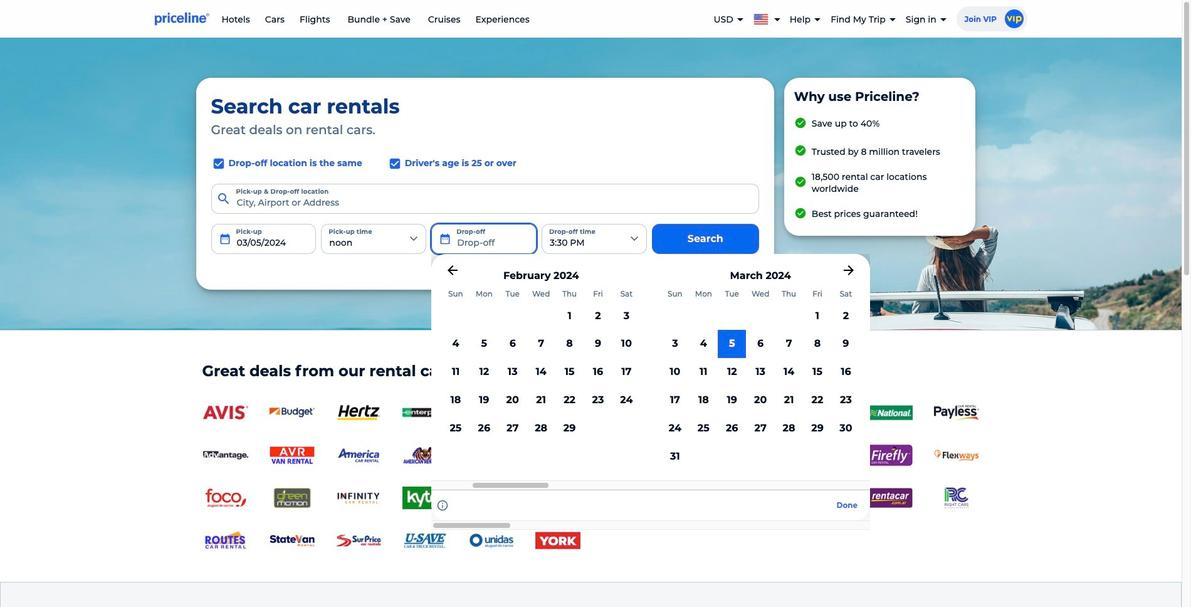 Task type: vqa. For each thing, say whether or not it's contained in the screenshot.
traveler selection Text Field
no



Task type: locate. For each thing, give the bounding box(es) containing it.
show january 2024 image
[[445, 263, 461, 278]]

calendar image for drop-off field
[[439, 233, 452, 245]]

calendar image
[[219, 233, 231, 245], [439, 233, 452, 245]]

right cars image
[[934, 487, 980, 509]]

en us image
[[754, 12, 774, 25]]

national image
[[868, 402, 913, 424]]

Drop-off field
[[432, 224, 537, 254]]

otoq image
[[735, 487, 780, 509]]

america car rental image
[[336, 444, 381, 467]]

priceless image
[[801, 487, 847, 509]]

City, Airport or Address text field
[[211, 184, 760, 214]]

advantage image
[[203, 444, 248, 467]]

u save image
[[402, 530, 448, 552]]

budget image
[[269, 402, 315, 424]]

enterprise image
[[402, 402, 448, 424]]

firefly image
[[868, 444, 913, 467]]

airport van rental image
[[269, 444, 315, 467]]

infinity image
[[336, 487, 381, 509]]

mex image
[[469, 487, 514, 509]]

2 calendar image from the left
[[439, 233, 452, 245]]

dollar image
[[469, 402, 514, 424]]

thrifty image
[[602, 402, 647, 424]]

0 horizontal spatial calendar image
[[219, 233, 231, 245]]

state van rental image
[[269, 530, 315, 552]]

routes image
[[203, 530, 248, 552]]

sixt image
[[735, 402, 780, 424]]

Pick-up field
[[211, 224, 316, 254]]

ace image
[[668, 402, 714, 424]]

1 calendar image from the left
[[219, 233, 231, 245]]

kyte image
[[402, 487, 448, 509]]

1 horizontal spatial calendar image
[[439, 233, 452, 245]]

nextcar image
[[602, 487, 647, 509]]



Task type: describe. For each thing, give the bounding box(es) containing it.
foco image
[[203, 487, 248, 509]]

payless image
[[934, 405, 980, 421]]

vip badge icon image
[[1005, 9, 1024, 28]]

unidas image
[[469, 530, 514, 552]]

american image
[[402, 444, 448, 467]]

show march 2024 image
[[842, 263, 857, 278]]

rentacar image
[[868, 487, 913, 509]]

easirent image
[[668, 444, 714, 467]]

flexways image
[[934, 444, 980, 467]]

avis image
[[203, 402, 248, 424]]

hertz image
[[336, 402, 381, 424]]

alamo image
[[535, 402, 581, 424]]

york image
[[535, 530, 581, 552]]

calendar image for pick-up field
[[219, 233, 231, 245]]

nü image
[[668, 487, 714, 509]]

priceline.com home image
[[155, 12, 209, 26]]

fox image
[[801, 402, 847, 424]]

midway image
[[535, 487, 581, 509]]

surprice image
[[336, 530, 381, 552]]

green motion image
[[269, 487, 315, 509]]



